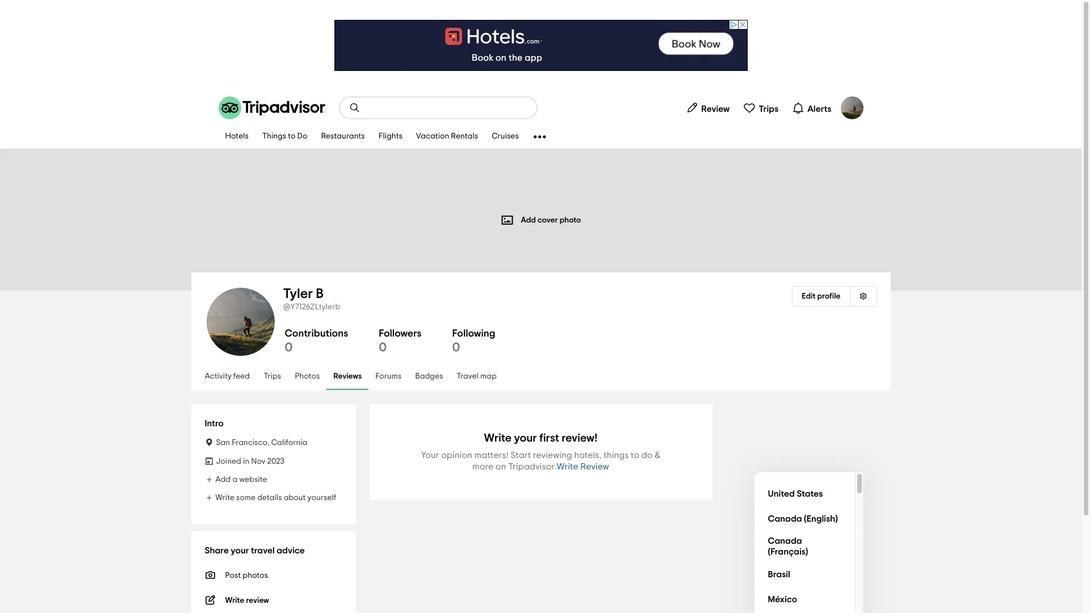 Task type: vqa. For each thing, say whether or not it's contained in the screenshot.
Canada (Français)
yes



Task type: locate. For each thing, give the bounding box(es) containing it.
things to do link
[[256, 125, 314, 149]]

map
[[480, 373, 497, 381]]

add a website link
[[205, 476, 267, 484]]

menu
[[754, 472, 864, 613]]

trips link left the alerts link
[[739, 97, 783, 119]]

canada inside canada (français)
[[768, 537, 802, 546]]

in
[[243, 458, 249, 466]]

activity feed
[[205, 373, 250, 381]]

nov
[[251, 458, 265, 466]]

travel
[[251, 546, 275, 555]]

trips left the alerts link
[[759, 104, 779, 113]]

vacation rentals
[[416, 133, 478, 141]]

states
[[797, 489, 823, 498]]

0 vertical spatial canada
[[768, 514, 802, 523]]

activity feed link
[[198, 364, 257, 390]]

&
[[655, 451, 661, 460]]

search image
[[349, 102, 360, 114]]

add for add a website
[[216, 476, 231, 484]]

edit profile
[[802, 292, 841, 300]]

0 horizontal spatial 0
[[285, 341, 293, 354]]

b
[[316, 287, 324, 301]]

add left the a
[[216, 476, 231, 484]]

(english)
[[804, 514, 838, 523]]

cruises
[[492, 133, 519, 141]]

to left 'do'
[[288, 133, 296, 141]]

share your travel advice
[[205, 546, 305, 555]]

vacation
[[416, 133, 449, 141]]

1 vertical spatial to
[[631, 451, 640, 460]]

1 horizontal spatial to
[[631, 451, 640, 460]]

things
[[262, 133, 286, 141]]

francisco,
[[232, 439, 270, 447]]

your up start
[[514, 433, 537, 444]]

to inside things to do link
[[288, 133, 296, 141]]

canada down united
[[768, 514, 802, 523]]

1 0 from the left
[[285, 341, 293, 354]]

edit profile link
[[792, 286, 850, 307]]

united states link
[[764, 482, 846, 507]]

0 vertical spatial to
[[288, 133, 296, 141]]

1 vertical spatial your
[[231, 546, 249, 555]]

brasil
[[768, 570, 790, 579]]

0 horizontal spatial add
[[216, 476, 231, 484]]

2 0 from the left
[[379, 341, 387, 354]]

add left cover
[[521, 216, 536, 224]]

0 down "following" at the left bottom of the page
[[452, 341, 460, 354]]

travel
[[457, 373, 479, 381]]

canada (français) link
[[764, 532, 846, 562]]

your for write
[[514, 433, 537, 444]]

1 canada from the top
[[768, 514, 802, 523]]

things to do
[[262, 133, 307, 141]]

feed
[[233, 373, 250, 381]]

y7126zltylerb
[[291, 303, 340, 311]]

badges link
[[408, 364, 450, 390]]

trips link
[[739, 97, 783, 119], [257, 364, 288, 390]]

travel map link
[[450, 364, 504, 390]]

2 horizontal spatial 0
[[452, 341, 460, 354]]

profile picture image
[[841, 97, 864, 119]]

review!
[[562, 433, 598, 444]]

united
[[768, 489, 795, 498]]

canada up (français) on the bottom right of page
[[768, 537, 802, 546]]

0 down followers
[[379, 341, 387, 354]]

0 vertical spatial trips
[[759, 104, 779, 113]]

to left do
[[631, 451, 640, 460]]

write left the review
[[225, 597, 244, 605]]

add a website
[[216, 476, 267, 484]]

your for share
[[231, 546, 249, 555]]

tripadvisor image
[[218, 97, 325, 119]]

canada for canada (français)
[[768, 537, 802, 546]]

matters!
[[474, 451, 509, 460]]

write up 'matters!'
[[484, 433, 512, 444]]

trips
[[759, 104, 779, 113], [264, 373, 281, 381]]

0 horizontal spatial trips link
[[257, 364, 288, 390]]

write inside button
[[557, 462, 579, 471]]

following 0
[[452, 329, 495, 354]]

share
[[205, 546, 229, 555]]

more
[[473, 462, 494, 471]]

0 inside following 0
[[452, 341, 460, 354]]

review
[[702, 104, 730, 113], [581, 462, 609, 471]]

1 horizontal spatial your
[[514, 433, 537, 444]]

tyler b y7126zltylerb
[[283, 287, 340, 311]]

3 0 from the left
[[452, 341, 460, 354]]

flights
[[379, 133, 403, 141]]

2 canada from the top
[[768, 537, 802, 546]]

write
[[484, 433, 512, 444], [557, 462, 579, 471], [216, 494, 235, 502], [225, 597, 244, 605]]

first
[[539, 433, 559, 444]]

some
[[236, 494, 256, 502]]

0 horizontal spatial to
[[288, 133, 296, 141]]

0 vertical spatial review
[[702, 104, 730, 113]]

méxico
[[768, 595, 797, 604]]

write some details about yourself
[[216, 494, 336, 502]]

trips link right feed
[[257, 364, 288, 390]]

1 vertical spatial canada
[[768, 537, 802, 546]]

0 inside followers 0
[[379, 341, 387, 354]]

0 for contributions 0
[[285, 341, 293, 354]]

followers 0
[[379, 329, 422, 354]]

post
[[225, 572, 241, 580]]

forums
[[375, 373, 402, 381]]

0 vertical spatial add
[[521, 216, 536, 224]]

None search field
[[340, 98, 536, 118]]

write down the a
[[216, 494, 235, 502]]

brasil link
[[764, 562, 846, 587]]

alerts link
[[788, 97, 836, 119]]

1 vertical spatial review
[[581, 462, 609, 471]]

1 horizontal spatial 0
[[379, 341, 387, 354]]

a
[[233, 476, 238, 484]]

opinion
[[441, 451, 473, 460]]

about
[[284, 494, 306, 502]]

1 horizontal spatial add
[[521, 216, 536, 224]]

0 for followers 0
[[379, 341, 387, 354]]

trips right feed
[[264, 373, 281, 381]]

0 horizontal spatial review
[[581, 462, 609, 471]]

intro
[[205, 419, 224, 428]]

add
[[521, 216, 536, 224], [216, 476, 231, 484]]

restaurants
[[321, 133, 365, 141]]

reviewing
[[533, 451, 572, 460]]

1 horizontal spatial trips
[[759, 104, 779, 113]]

0 down "contributions"
[[285, 341, 293, 354]]

your left travel
[[231, 546, 249, 555]]

0 vertical spatial your
[[514, 433, 537, 444]]

write review button
[[557, 461, 609, 472]]

1 horizontal spatial trips link
[[739, 97, 783, 119]]

travel map
[[457, 373, 497, 381]]

hotels
[[225, 133, 249, 141]]

to
[[288, 133, 296, 141], [631, 451, 640, 460]]

1 vertical spatial trips
[[264, 373, 281, 381]]

add cover photo
[[521, 216, 581, 224]]

0 vertical spatial trips link
[[739, 97, 783, 119]]

photo
[[560, 216, 581, 224]]

0 horizontal spatial your
[[231, 546, 249, 555]]

add for add cover photo
[[521, 216, 536, 224]]

write down reviewing
[[557, 462, 579, 471]]

0 inside contributions 0
[[285, 341, 293, 354]]

rentals
[[451, 133, 478, 141]]

0 for following 0
[[452, 341, 460, 354]]

1 vertical spatial trips link
[[257, 364, 288, 390]]

write review
[[557, 462, 609, 471]]

0
[[285, 341, 293, 354], [379, 341, 387, 354], [452, 341, 460, 354]]

1 vertical spatial add
[[216, 476, 231, 484]]

(français)
[[768, 547, 808, 557]]

followers
[[379, 329, 422, 339]]



Task type: describe. For each thing, give the bounding box(es) containing it.
your opinion matters! start reviewing hotels, things to do & more on tripadvisor.
[[421, 451, 661, 471]]

edit profile button
[[792, 286, 850, 307]]

1 horizontal spatial review
[[702, 104, 730, 113]]

advice
[[277, 546, 305, 555]]

canada (français)
[[768, 537, 808, 557]]

forums link
[[369, 364, 408, 390]]

write your first review!
[[484, 433, 598, 444]]

0 horizontal spatial trips
[[264, 373, 281, 381]]

things
[[604, 451, 629, 460]]

san
[[216, 439, 230, 447]]

photos
[[243, 572, 268, 580]]

united states
[[768, 489, 823, 498]]

on
[[496, 462, 506, 471]]

contributions 0
[[285, 329, 348, 354]]

hotels,
[[574, 451, 602, 460]]

trips link for photos link
[[257, 364, 288, 390]]

edit
[[802, 292, 816, 300]]

joined
[[216, 458, 241, 466]]

write for write review
[[225, 597, 244, 605]]

do
[[297, 133, 307, 141]]

vacation rentals link
[[409, 125, 485, 149]]

canada for canada (english)
[[768, 514, 802, 523]]

2023
[[267, 458, 284, 466]]

alerts
[[808, 104, 832, 113]]

joined in nov 2023
[[216, 458, 284, 466]]

write review link
[[205, 593, 342, 607]]

review inside button
[[581, 462, 609, 471]]

trips link for the alerts link
[[739, 97, 783, 119]]

photos
[[295, 373, 320, 381]]

photos link
[[288, 364, 327, 390]]

website
[[239, 476, 267, 484]]

write for write some details about yourself
[[216, 494, 235, 502]]

advertisement region
[[334, 20, 748, 71]]

review link
[[682, 97, 734, 119]]

write review
[[225, 597, 269, 605]]

write for write review
[[557, 462, 579, 471]]

flights link
[[372, 125, 409, 149]]

menu containing united states
[[754, 472, 864, 613]]

hotels link
[[218, 125, 256, 149]]

review
[[246, 597, 269, 605]]

cover
[[538, 216, 558, 224]]

california
[[271, 439, 307, 447]]

do
[[642, 451, 653, 460]]

canada (english) link
[[764, 507, 846, 532]]

profile
[[817, 292, 841, 300]]

méxico link
[[764, 587, 846, 612]]

contributions
[[285, 329, 348, 339]]

write some details about yourself link
[[205, 494, 336, 502]]

tripadvisor.
[[508, 462, 557, 471]]

following
[[452, 329, 495, 339]]

reviews
[[334, 373, 362, 381]]

restaurants link
[[314, 125, 372, 149]]

tyler
[[283, 287, 313, 301]]

write for write your first review!
[[484, 433, 512, 444]]

post photos button
[[205, 568, 342, 582]]

badges
[[415, 373, 443, 381]]

san francisco, california
[[216, 439, 307, 447]]

yourself
[[308, 494, 336, 502]]

canada (english)
[[768, 514, 838, 523]]

details
[[257, 494, 282, 502]]

activity
[[205, 373, 232, 381]]

reviews link
[[327, 364, 369, 390]]

to inside your opinion matters! start reviewing hotels, things to do & more on tripadvisor.
[[631, 451, 640, 460]]

post photos
[[225, 572, 268, 580]]



